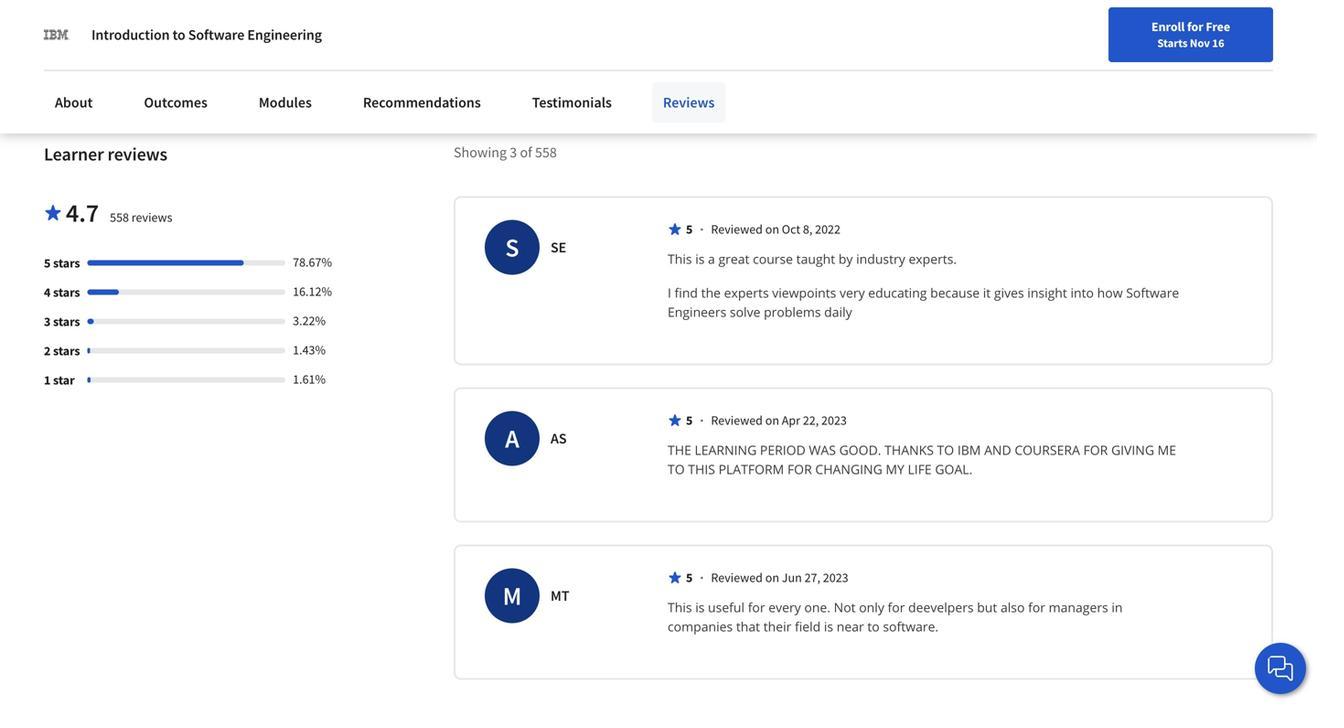 Task type: describe. For each thing, give the bounding box(es) containing it.
s
[[505, 231, 519, 263]]

stars for 3 stars
[[53, 313, 80, 330]]

into
[[1071, 284, 1094, 301]]

this for this is a great course taught by industry experts.
[[668, 250, 692, 267]]

the
[[668, 441, 691, 459]]

i find the experts viewpoints very educating because it gives insight into how software engineers solve problems daily
[[668, 284, 1183, 320]]

of
[[520, 143, 532, 161]]

m
[[503, 580, 522, 612]]

1
[[44, 372, 51, 388]]

2
[[44, 342, 51, 359]]

introduction to software engineering
[[91, 26, 322, 44]]

one.
[[804, 598, 830, 616]]

4.7
[[66, 197, 99, 229]]

managers
[[1049, 598, 1108, 616]]

thanks
[[885, 441, 934, 459]]

outcomes link
[[133, 82, 218, 123]]

1.43%
[[293, 341, 326, 358]]

2023 for a
[[821, 412, 847, 428]]

5 up the 4
[[44, 255, 51, 271]]

i
[[668, 284, 671, 301]]

the learning period was good. thanks to ibm and coursera for giving me to this platform for changing my life goal.
[[668, 441, 1180, 478]]

22,
[[803, 412, 819, 428]]

companies
[[668, 618, 733, 635]]

experts.
[[909, 250, 957, 267]]

0 vertical spatial for
[[1083, 441, 1108, 459]]

coursera image
[[22, 15, 138, 44]]

showing 3 of 558
[[454, 143, 557, 161]]

reviews for learner reviews
[[107, 143, 167, 165]]

every
[[769, 598, 801, 616]]

engineering
[[247, 26, 322, 44]]

reviewed for m
[[711, 569, 763, 586]]

is for useful
[[695, 598, 705, 616]]

jun
[[782, 569, 802, 586]]

period
[[760, 441, 806, 459]]

4 stars
[[44, 284, 80, 300]]

ibm
[[957, 441, 981, 459]]

near
[[837, 618, 864, 635]]

educating
[[868, 284, 927, 301]]

reviewed on jun 27, 2023
[[711, 569, 848, 586]]

stars for 4 stars
[[53, 284, 80, 300]]

for up 'software.'
[[888, 598, 905, 616]]

deevelpers
[[908, 598, 974, 616]]

1 horizontal spatial 558
[[535, 143, 557, 161]]

useful
[[708, 598, 745, 616]]

5 for m
[[686, 569, 693, 586]]

taught
[[796, 250, 835, 267]]

for right also
[[1028, 598, 1045, 616]]

this is a great course taught by industry experts.
[[668, 250, 957, 267]]

learner reviews
[[44, 143, 167, 165]]

experts
[[724, 284, 769, 301]]

how
[[1097, 284, 1123, 301]]

industry
[[856, 250, 905, 267]]

showing
[[454, 143, 507, 161]]

show notifications image
[[1104, 23, 1126, 45]]

is for a
[[695, 250, 705, 267]]

reviews for 558 reviews
[[132, 209, 172, 225]]

3.22%
[[293, 312, 326, 329]]

1 star
[[44, 372, 75, 388]]

stars for 5 stars
[[53, 255, 80, 271]]

very
[[840, 284, 865, 301]]

16.12%
[[293, 283, 332, 299]]

software.
[[883, 618, 939, 635]]

this
[[688, 460, 715, 478]]

mt
[[551, 587, 569, 605]]

changing
[[815, 460, 882, 478]]

and
[[984, 441, 1011, 459]]

0 horizontal spatial software
[[188, 26, 244, 44]]

coursera
[[1015, 441, 1080, 459]]

only
[[859, 598, 884, 616]]

on for m
[[765, 569, 779, 586]]

this is useful for every one. not only for deevelpers but also for managers in companies that their field is near to software.
[[668, 598, 1126, 635]]

reviews
[[663, 93, 715, 112]]

for inside enroll for free starts nov 16
[[1187, 18, 1203, 35]]

recommendations
[[363, 93, 481, 112]]

star
[[53, 372, 75, 388]]

learning
[[695, 441, 757, 459]]



Task type: locate. For each thing, give the bounding box(es) containing it.
1 horizontal spatial 3
[[510, 143, 517, 161]]

is left a
[[695, 250, 705, 267]]

0 vertical spatial 558
[[535, 143, 557, 161]]

this inside this is useful for every one. not only for deevelpers but also for managers in companies that their field is near to software.
[[668, 598, 692, 616]]

daily
[[824, 303, 852, 320]]

enroll for free starts nov 16
[[1152, 18, 1230, 50]]

78.67%
[[293, 254, 332, 270]]

2 vertical spatial on
[[765, 569, 779, 586]]

558 right 4.7
[[110, 209, 129, 225]]

on left jun
[[765, 569, 779, 586]]

enroll
[[1152, 18, 1185, 35]]

0 vertical spatial software
[[188, 26, 244, 44]]

also
[[1001, 598, 1025, 616]]

0 horizontal spatial 558
[[110, 209, 129, 225]]

for up that
[[748, 598, 765, 616]]

reviewed on oct 8, 2022
[[711, 221, 840, 237]]

course
[[753, 250, 793, 267]]

2023 right 27,
[[823, 569, 848, 586]]

testimonials
[[532, 93, 612, 112]]

this for this is useful for every one. not only for deevelpers but also for managers in companies that their field is near to software.
[[668, 598, 692, 616]]

gives
[[994, 284, 1024, 301]]

5 up the
[[686, 412, 693, 428]]

to
[[937, 441, 954, 459], [668, 460, 685, 478]]

stars for 2 stars
[[53, 342, 80, 359]]

modules link
[[248, 82, 323, 123]]

solve
[[730, 303, 760, 320]]

2023 for m
[[823, 569, 848, 586]]

outcomes
[[144, 93, 208, 112]]

0 vertical spatial to
[[937, 441, 954, 459]]

stars right '2' on the left
[[53, 342, 80, 359]]

stars up 4 stars
[[53, 255, 80, 271]]

1 vertical spatial reviewed
[[711, 412, 763, 428]]

this left a
[[668, 250, 692, 267]]

menu item
[[968, 18, 1085, 78]]

as
[[551, 429, 567, 448]]

the
[[701, 284, 721, 301]]

None search field
[[261, 11, 562, 48]]

for left giving
[[1083, 441, 1108, 459]]

starts
[[1157, 36, 1188, 50]]

0 vertical spatial to
[[173, 26, 185, 44]]

chat with us image
[[1266, 654, 1295, 683]]

oct
[[782, 221, 800, 237]]

1 vertical spatial software
[[1126, 284, 1179, 301]]

to inside this is useful for every one. not only for deevelpers but also for managers in companies that their field is near to software.
[[867, 618, 880, 635]]

0 vertical spatial 3
[[510, 143, 517, 161]]

is up companies
[[695, 598, 705, 616]]

reviews up 558 reviews
[[107, 143, 167, 165]]

software inside 'i find the experts viewpoints very educating because it gives insight into how software engineers solve problems daily'
[[1126, 284, 1179, 301]]

2 this from the top
[[668, 598, 692, 616]]

reviewed up useful
[[711, 569, 763, 586]]

a
[[505, 422, 519, 454]]

introduction
[[91, 26, 170, 44]]

that
[[736, 618, 760, 635]]

2023
[[821, 412, 847, 428], [823, 569, 848, 586]]

software
[[188, 26, 244, 44], [1126, 284, 1179, 301]]

but
[[977, 598, 997, 616]]

558 reviews
[[110, 209, 172, 225]]

goal.
[[935, 460, 973, 478]]

8,
[[803, 221, 812, 237]]

find
[[675, 284, 698, 301]]

to up goal.
[[937, 441, 954, 459]]

3 on from the top
[[765, 569, 779, 586]]

2 reviewed from the top
[[711, 412, 763, 428]]

2023 right 22, on the bottom of page
[[821, 412, 847, 428]]

1 this from the top
[[668, 250, 692, 267]]

1 horizontal spatial to
[[867, 618, 880, 635]]

0 horizontal spatial 3
[[44, 313, 51, 330]]

for
[[1083, 441, 1108, 459], [787, 460, 812, 478]]

about
[[55, 93, 93, 112]]

2022
[[815, 221, 840, 237]]

1 vertical spatial on
[[765, 412, 779, 428]]

2 on from the top
[[765, 412, 779, 428]]

me
[[1158, 441, 1176, 459]]

5 stars
[[44, 255, 80, 271]]

558 right of
[[535, 143, 557, 161]]

27,
[[804, 569, 820, 586]]

2 vertical spatial reviewed
[[711, 569, 763, 586]]

0 vertical spatial reviewed
[[711, 221, 763, 237]]

16
[[1212, 36, 1224, 50]]

1 horizontal spatial software
[[1126, 284, 1179, 301]]

free
[[1206, 18, 1230, 35]]

to down only
[[867, 618, 880, 635]]

their
[[763, 618, 791, 635]]

1 vertical spatial 2023
[[823, 569, 848, 586]]

platform
[[719, 460, 784, 478]]

reviewed for s
[[711, 221, 763, 237]]

3 stars from the top
[[53, 313, 80, 330]]

reviewed up learning
[[711, 412, 763, 428]]

2 vertical spatial is
[[824, 618, 833, 635]]

this
[[668, 250, 692, 267], [668, 598, 692, 616]]

5 up find
[[686, 221, 693, 237]]

reviewed up great
[[711, 221, 763, 237]]

learner
[[44, 143, 104, 165]]

0 vertical spatial reviews
[[107, 143, 167, 165]]

life
[[908, 460, 932, 478]]

reviews link
[[652, 82, 726, 123]]

this up companies
[[668, 598, 692, 616]]

stars right the 4
[[53, 284, 80, 300]]

to right the introduction
[[173, 26, 185, 44]]

5
[[686, 221, 693, 237], [44, 255, 51, 271], [686, 412, 693, 428], [686, 569, 693, 586]]

558
[[535, 143, 557, 161], [110, 209, 129, 225]]

apr
[[782, 412, 800, 428]]

1 stars from the top
[[53, 255, 80, 271]]

1 on from the top
[[765, 221, 779, 237]]

3 reviewed from the top
[[711, 569, 763, 586]]

on left apr
[[765, 412, 779, 428]]

stars
[[53, 255, 80, 271], [53, 284, 80, 300], [53, 313, 80, 330], [53, 342, 80, 359]]

1 horizontal spatial to
[[937, 441, 954, 459]]

1 vertical spatial to
[[668, 460, 685, 478]]

software left engineering
[[188, 26, 244, 44]]

1 vertical spatial reviews
[[132, 209, 172, 225]]

recommendations link
[[352, 82, 492, 123]]

good.
[[839, 441, 881, 459]]

1.61%
[[293, 371, 326, 387]]

0 vertical spatial on
[[765, 221, 779, 237]]

1 vertical spatial for
[[787, 460, 812, 478]]

is right field
[[824, 618, 833, 635]]

stars up 2 stars
[[53, 313, 80, 330]]

on left oct
[[765, 221, 779, 237]]

0 vertical spatial is
[[695, 250, 705, 267]]

3 stars
[[44, 313, 80, 330]]

testimonials link
[[521, 82, 623, 123]]

1 vertical spatial to
[[867, 618, 880, 635]]

0 horizontal spatial for
[[787, 460, 812, 478]]

on for s
[[765, 221, 779, 237]]

for up nov
[[1187, 18, 1203, 35]]

4 stars from the top
[[53, 342, 80, 359]]

for
[[1187, 18, 1203, 35], [748, 598, 765, 616], [888, 598, 905, 616], [1028, 598, 1045, 616]]

se
[[551, 238, 566, 256]]

my
[[886, 460, 904, 478]]

0 vertical spatial this
[[668, 250, 692, 267]]

1 vertical spatial is
[[695, 598, 705, 616]]

field
[[795, 618, 821, 635]]

insight
[[1027, 284, 1067, 301]]

a
[[708, 250, 715, 267]]

problems
[[764, 303, 821, 320]]

ibm image
[[44, 22, 70, 48]]

3 down the 4
[[44, 313, 51, 330]]

5 for a
[[686, 412, 693, 428]]

1 vertical spatial 3
[[44, 313, 51, 330]]

5 for s
[[686, 221, 693, 237]]

5 up companies
[[686, 569, 693, 586]]

to down the
[[668, 460, 685, 478]]

on for a
[[765, 412, 779, 428]]

reviewed on apr 22, 2023
[[711, 412, 847, 428]]

not
[[834, 598, 856, 616]]

for down period at the right bottom of page
[[787, 460, 812, 478]]

1 horizontal spatial for
[[1083, 441, 1108, 459]]

reviews right 4.7
[[132, 209, 172, 225]]

0 horizontal spatial to
[[668, 460, 685, 478]]

software right how
[[1126, 284, 1179, 301]]

0 horizontal spatial to
[[173, 26, 185, 44]]

modules
[[259, 93, 312, 112]]

3 left of
[[510, 143, 517, 161]]

is
[[695, 250, 705, 267], [695, 598, 705, 616], [824, 618, 833, 635]]

great
[[718, 250, 749, 267]]

0 vertical spatial 2023
[[821, 412, 847, 428]]

was
[[809, 441, 836, 459]]

4
[[44, 284, 51, 300]]

giving
[[1111, 441, 1154, 459]]

reviews
[[107, 143, 167, 165], [132, 209, 172, 225]]

it
[[983, 284, 991, 301]]

1 vertical spatial 558
[[110, 209, 129, 225]]

1 reviewed from the top
[[711, 221, 763, 237]]

1 vertical spatial this
[[668, 598, 692, 616]]

nov
[[1190, 36, 1210, 50]]

to
[[173, 26, 185, 44], [867, 618, 880, 635]]

by
[[839, 250, 853, 267]]

reviewed for a
[[711, 412, 763, 428]]

2 stars from the top
[[53, 284, 80, 300]]



Task type: vqa. For each thing, say whether or not it's contained in the screenshot.
I CAN TRY ANY COURSE AND SWITCH TO ANOTHER ONE FOR NO ADDITIONAL COST.
no



